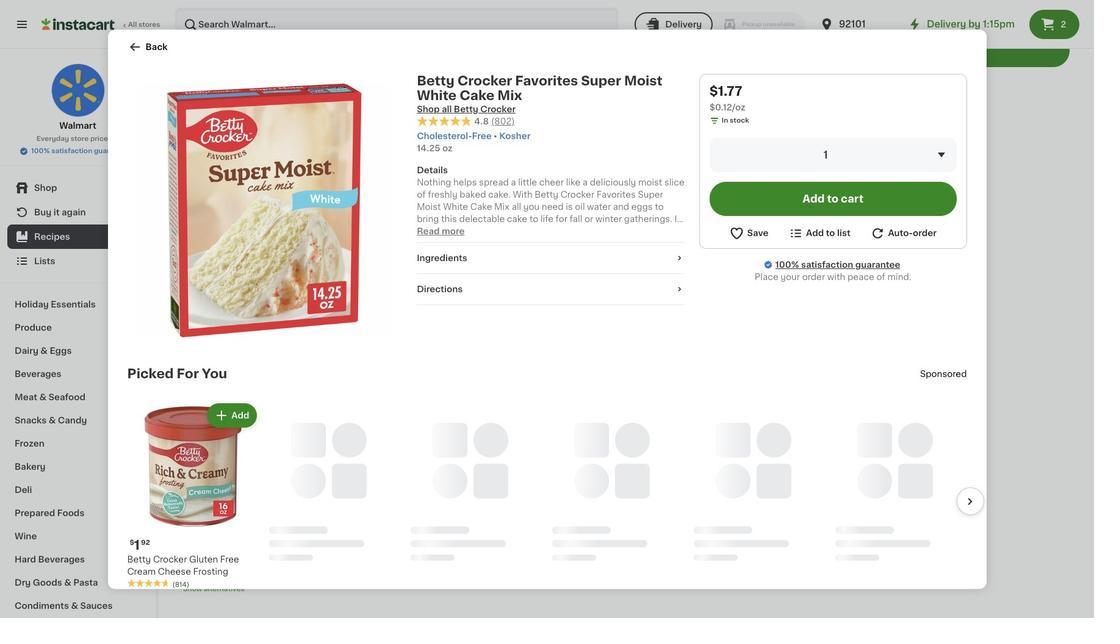 Task type: vqa. For each thing, say whether or not it's contained in the screenshot.
Produce
yes



Task type: describe. For each thing, give the bounding box(es) containing it.
creamy
[[743, 274, 777, 282]]

1 inside '1 18.25-ounce package white cake mix betty crocker favorites super moist white cake mix $1.77 show alternatives'
[[183, 237, 187, 246]]

details
[[417, 166, 448, 174]]

frosting
[[704, 249, 739, 258]]

decrement quantity image up lifewtr
[[188, 509, 203, 523]]

all stores link
[[41, 7, 161, 41]]

hard beverages link
[[7, 548, 148, 571]]

read
[[417, 227, 440, 235]]

shop inside betty crocker favorites super moist white cake mix shop all betty crocker
[[417, 104, 440, 113]]

prepared foods link
[[7, 502, 148, 525]]

product group containing 3 eggs
[[313, 96, 418, 309]]

white inside '1 18.25-ounce package white cake mix betty crocker favorites super moist white cake mix $1.77 show alternatives'
[[237, 274, 262, 282]]

read more
[[417, 227, 465, 235]]

vegetable
[[350, 547, 393, 556]]

0
[[884, 214, 890, 223]]

deli link
[[7, 478, 148, 502]]

show inside button
[[574, 300, 593, 307]]

satisfaction inside button
[[51, 148, 92, 154]]

mix inside betty crocker favorites super moist white cake mix shop all betty crocker
[[498, 88, 522, 101]]

value inside 3 eggs great value grade aa cage free large white eggs $4.84 show alternatives
[[340, 249, 363, 258]]

wine link
[[7, 525, 148, 548]]

dairy
[[15, 347, 38, 355]]

2 button
[[1029, 10, 1079, 39]]

ounce inside 2 cups prepared white frosting (from a 14- ounce can) pillsbury creamy supreme white frosting
[[704, 262, 732, 270]]

pasta
[[73, 578, 98, 587]]

oz.
[[490, 274, 503, 282]]

save button
[[729, 225, 769, 240]]

or for value
[[615, 249, 624, 258]]

show alternatives button for classic
[[574, 299, 679, 309]]

free inside cholesterol-free • kosher 14.25 oz
[[472, 132, 492, 140]]

1 horizontal spatial guarantee
[[855, 260, 900, 268]]

nsored
[[937, 369, 967, 378]]

1 inside field
[[824, 150, 828, 159]]

add for add to list
[[806, 229, 824, 237]]

increment quantity image for 2 cups prepared white frosting (from a 14- ounce can)
[[790, 211, 804, 226]]

details button
[[417, 164, 685, 176]]

walmart link
[[51, 63, 105, 132]]

increment quantity image for 24 pieces candy corn
[[920, 211, 935, 226]]

seafood
[[49, 393, 85, 402]]

crocker for gluten
[[153, 555, 187, 563]]

snacks & candy
[[15, 416, 87, 425]]

1 up the rose
[[494, 214, 498, 223]]

meat & seafood link
[[7, 386, 148, 409]]

rose
[[473, 262, 495, 270]]

buy it again link
[[7, 200, 148, 225]]

cake inside betty crocker favorites super moist white cake mix shop all betty crocker
[[460, 88, 495, 101]]

5
[[944, 37, 951, 47]]

1 inside 4 drops red food coloring, or as needed wilton rose gel food coloring, 1 oz. $2.12 show alternatives
[[485, 274, 488, 282]]

unselect item image
[[272, 102, 283, 113]]

⅓
[[313, 535, 320, 544]]

stores
[[138, 21, 160, 28]]

show alternatives button for 1
[[444, 299, 549, 309]]

guarantee inside button
[[94, 148, 129, 154]]

$1.77 $0.12/oz
[[710, 84, 746, 111]]

spo
[[920, 369, 937, 378]]

auto-order
[[888, 229, 937, 237]]

betty crocker gluten free cream cheese frosting
[[127, 555, 239, 575]]

1 up mix
[[234, 214, 237, 223]]

vegetable
[[341, 535, 385, 544]]

frozen
[[15, 439, 44, 448]]

wilton
[[444, 262, 471, 270]]

place
[[755, 272, 778, 281]]

$1.77 inside '1 18.25-ounce package white cake mix betty crocker favorites super moist white cake mix $1.77 show alternatives'
[[183, 298, 204, 307]]

moist inside betty crocker favorites super moist white cake mix shop all betty crocker
[[624, 74, 663, 87]]

betty inside '1 18.25-ounce package white cake mix betty crocker favorites super moist white cake mix $1.77 show alternatives'
[[183, 262, 207, 270]]

you
[[202, 367, 227, 380]]

(802) button
[[491, 115, 515, 127]]

condiments & sauces link
[[7, 594, 148, 618]]

cholesterol-
[[417, 132, 472, 140]]

great inside 16 drops yellow food coloring, or as needed great value gel food colors, classic
[[574, 262, 598, 270]]

back button
[[127, 39, 168, 54]]

product group containing 0
[[834, 96, 939, 260]]

dry goods & pasta link
[[7, 571, 148, 594]]

100% satisfaction guarantee link
[[776, 258, 900, 270]]

show inside '1 18.25-ounce package white cake mix betty crocker favorites super moist white cake mix $1.77 show alternatives'
[[183, 312, 202, 319]]

corn
[[909, 237, 929, 246]]

100% satisfaction guarantee inside 100% satisfaction guarantee button
[[31, 148, 129, 154]]

add to cart button
[[710, 181, 957, 215]]

aa
[[394, 249, 405, 258]]

free inside 3 eggs great value grade aa cage free large white eggs $4.84 show alternatives
[[338, 262, 357, 270]]

24
[[834, 237, 846, 246]]

candy
[[58, 416, 87, 425]]

drops for 16
[[585, 237, 611, 246]]

1:15pm
[[983, 20, 1015, 29]]

white inside 3 eggs great value grade aa cage free large white eggs $4.84 show alternatives
[[386, 262, 411, 270]]

food for wilton rose gel food coloring, 1 oz.
[[514, 262, 536, 270]]

(from
[[741, 249, 765, 258]]

decrement quantity image for 24 pieces candy corn
[[839, 211, 854, 226]]

cake
[[209, 249, 230, 258]]

to inside ingredients add 5 ingredients to cart
[[1019, 37, 1030, 47]]

meat & seafood
[[15, 393, 85, 402]]

alternatives inside 3 eggs great value grade aa cage free large white eggs $4.84 show alternatives
[[334, 300, 375, 307]]

betty
[[454, 104, 478, 113]]

show inside 3 eggs great value grade aa cage free large white eggs $4.84 show alternatives
[[313, 300, 332, 307]]

alternatives inside lifewtr water enhanced water $9.48 show alternatives
[[204, 586, 245, 592]]

shop link
[[7, 176, 148, 200]]

1 up save
[[755, 214, 759, 223]]

cholesterol-free • kosher 14.25 oz
[[417, 132, 530, 152]]

favorites inside betty crocker favorites super moist white cake mix shop all betty crocker
[[515, 74, 578, 87]]

1 decrement quantity image from the left
[[188, 211, 203, 226]]

dry goods & pasta
[[15, 578, 98, 587]]

92101
[[839, 20, 866, 29]]

ingredients for ingredients
[[417, 254, 467, 262]]

product group containing ⅓ cup vegetable oil
[[313, 394, 418, 582]]

ingredients
[[953, 37, 1016, 47]]

2 decrement quantity image from the left
[[318, 211, 333, 226]]

show alternatives button for alternatives
[[313, 299, 418, 309]]

1 inside product group
[[134, 538, 140, 551]]

show alternatives button down the enhanced
[[183, 585, 288, 594]]

or for rose
[[484, 249, 494, 258]]

92
[[141, 539, 150, 546]]

foods
[[57, 509, 84, 517]]

item carousel region
[[110, 395, 984, 618]]

dairy & eggs
[[15, 347, 72, 355]]

1 18.25-ounce package white cake mix betty crocker favorites super moist white cake mix $1.77 show alternatives
[[183, 237, 286, 319]]

frosting inside 2 cups prepared white frosting (from a 14- ounce can) pillsbury creamy supreme white frosting
[[772, 286, 807, 295]]

snacks & candy link
[[7, 409, 148, 432]]

spo nsored
[[920, 369, 967, 378]]

& for dairy
[[40, 347, 48, 355]]

coloring, for great
[[574, 249, 613, 258]]

add for add
[[231, 411, 249, 419]]

supreme
[[704, 286, 743, 295]]

back
[[146, 42, 168, 51]]

walmart logo image
[[51, 63, 105, 117]]

super inside betty crocker favorites super moist white cake mix shop all betty crocker
[[581, 74, 621, 87]]

1 vertical spatial 100% satisfaction guarantee
[[776, 260, 900, 268]]

hard
[[15, 555, 36, 564]]

& left pasta
[[64, 578, 71, 587]]

0 vertical spatial water
[[224, 547, 249, 556]]

$
[[130, 539, 134, 546]]

food for yellow
[[644, 237, 664, 246]]

cake inside '1 18.25-ounce package white cake mix betty crocker favorites super moist white cake mix $1.77 show alternatives'
[[264, 274, 286, 282]]

add button
[[208, 404, 255, 426]]

a
[[768, 249, 773, 258]]

cheese
[[158, 567, 191, 575]]

holiday
[[15, 300, 49, 309]]

& for condiments
[[71, 602, 78, 610]]

lifewtr
[[183, 547, 221, 556]]

can)
[[734, 262, 754, 270]]

1 vertical spatial satisfaction
[[801, 260, 853, 268]]

bakery link
[[7, 455, 148, 478]]

super inside '1 18.25-ounce package white cake mix betty crocker favorites super moist white cake mix $1.77 show alternatives'
[[183, 274, 208, 282]]

decrement quantity image up cup
[[318, 509, 333, 523]]



Task type: locate. For each thing, give the bounding box(es) containing it.
white inside betty crocker favorites super moist white cake mix shop all betty crocker
[[417, 88, 457, 101]]

show alternatives button down oz.
[[444, 299, 549, 309]]

1 horizontal spatial needed
[[638, 249, 672, 258]]

0 horizontal spatial cart
[[841, 193, 864, 203]]

crocker
[[480, 104, 516, 113]]

1 vertical spatial frosting
[[193, 567, 228, 575]]

increment quantity image down add to cart at the right of page
[[790, 211, 804, 226]]

16 drops yellow food coloring, or as needed great value gel food colors, classic
[[574, 237, 672, 282]]

0 horizontal spatial favorites
[[245, 262, 284, 270]]

•
[[494, 132, 497, 140]]

to for cart
[[827, 193, 839, 203]]

show up the for
[[183, 312, 202, 319]]

0 horizontal spatial coloring,
[[444, 249, 482, 258]]

ounce down 'frosting'
[[704, 262, 732, 270]]

3
[[313, 237, 319, 246]]

alternatives inside '1 18.25-ounce package white cake mix betty crocker favorites super moist white cake mix $1.77 show alternatives'
[[204, 312, 245, 319]]

$9.48
[[183, 572, 209, 580]]

1 vertical spatial 2
[[704, 237, 710, 246]]

0 horizontal spatial drops
[[452, 237, 477, 246]]

produce link
[[7, 316, 148, 339]]

stock
[[730, 117, 749, 123]]

buy
[[34, 208, 51, 217]]

mix down 18.25-
[[183, 286, 198, 295]]

moist down ingredients add 5 ingredients to cart
[[624, 74, 663, 87]]

1 horizontal spatial free
[[338, 262, 357, 270]]

24 pieces candy corn
[[834, 237, 929, 246]]

1 vertical spatial shop
[[34, 184, 57, 192]]

show alternatives button down classic
[[574, 299, 679, 309]]

food inside 4 drops red food coloring, or as needed wilton rose gel food coloring, 1 oz. $2.12 show alternatives
[[496, 237, 516, 246]]

white inside '1 18.25-ounce package white cake mix betty crocker favorites super moist white cake mix $1.77 show alternatives'
[[183, 249, 207, 258]]

favorites down the package
[[245, 262, 284, 270]]

1 vertical spatial water
[[228, 559, 253, 568]]

0 horizontal spatial frosting
[[193, 567, 228, 575]]

gel up oz.
[[497, 262, 512, 270]]

92101 button
[[820, 7, 893, 41]]

everyday
[[36, 135, 69, 142]]

super down ingredients add 5 ingredients to cart
[[581, 74, 621, 87]]

1 vertical spatial cake
[[264, 274, 286, 282]]

as for value
[[626, 249, 636, 258]]

1 horizontal spatial cart
[[1032, 37, 1055, 47]]

beverages
[[15, 370, 61, 378], [38, 555, 85, 564]]

guarantee up of
[[855, 260, 900, 268]]

1 vertical spatial favorites
[[245, 262, 284, 270]]

4.8 (802)
[[474, 117, 515, 125]]

favorites
[[515, 74, 578, 87], [245, 262, 284, 270]]

0 vertical spatial 100% satisfaction guarantee
[[31, 148, 129, 154]]

delivery for delivery by 1:15pm
[[927, 20, 966, 29]]

to up 24
[[826, 229, 835, 237]]

grade
[[365, 249, 391, 258]]

betty inside betty crocker favorites super moist white cake mix shop all betty crocker
[[417, 74, 454, 87]]

alternatives inside button
[[595, 300, 636, 307]]

free right the cage
[[338, 262, 357, 270]]

0 vertical spatial great
[[313, 249, 337, 258]]

alternatives down $9.48
[[204, 586, 245, 592]]

again
[[62, 208, 86, 217]]

100% satisfaction guarantee
[[31, 148, 129, 154], [776, 260, 900, 268]]

white inside 2 cups prepared white frosting (from a 14- ounce can) pillsbury creamy supreme white frosting
[[745, 286, 770, 295]]

ounce inside '1 18.25-ounce package white cake mix betty crocker favorites super moist white cake mix $1.77 show alternatives'
[[216, 237, 244, 246]]

100% satisfaction guarantee down everyday store prices link
[[31, 148, 129, 154]]

⅓ cup vegetable oil wesson vegetable oil $5.52
[[313, 535, 407, 568]]

betty inside betty crocker gluten free cream cheese frosting
[[127, 555, 151, 563]]

package
[[246, 237, 284, 246]]

free inside betty crocker gluten free cream cheese frosting
[[220, 555, 239, 563]]

100% satisfaction guarantee up with
[[776, 260, 900, 268]]

1 vertical spatial cart
[[841, 193, 864, 203]]

1 horizontal spatial 100%
[[776, 260, 799, 268]]

show down $2.12
[[444, 300, 463, 307]]

or down "red"
[[484, 249, 494, 258]]

to right ingredients
[[1019, 37, 1030, 47]]

in stock
[[722, 117, 749, 123]]

0 horizontal spatial $1.77
[[183, 298, 204, 307]]

hard beverages
[[15, 555, 85, 564]]

100% inside button
[[31, 148, 50, 154]]

or down yellow
[[615, 249, 624, 258]]

coloring, down 16
[[574, 249, 613, 258]]

delivery by 1:15pm
[[927, 20, 1015, 29]]

1 up add to cart at the right of page
[[824, 150, 828, 159]]

add 5 ingredients to cart button
[[905, 19, 1070, 67]]

value inside 16 drops yellow food coloring, or as needed great value gel food colors, classic
[[600, 262, 623, 270]]

1 vertical spatial betty
[[183, 262, 207, 270]]

1 horizontal spatial order
[[913, 229, 937, 237]]

meat
[[15, 393, 37, 402]]

show alternatives button down the 'large'
[[313, 299, 418, 309]]

100%
[[31, 148, 50, 154], [776, 260, 799, 268]]

ingredients inside ingredients button
[[417, 254, 467, 262]]

coloring, inside 16 drops yellow food coloring, or as needed great value gel food colors, classic
[[574, 249, 613, 258]]

1 horizontal spatial food
[[644, 237, 664, 246]]

0 vertical spatial to
[[1019, 37, 1030, 47]]

kosher
[[499, 132, 530, 140]]

1 horizontal spatial 100% satisfaction guarantee
[[776, 260, 900, 268]]

guarantee
[[94, 148, 129, 154], [855, 260, 900, 268]]

1 gel from the left
[[497, 262, 512, 270]]

beverages down dairy & eggs
[[15, 370, 61, 378]]

2
[[1061, 20, 1066, 29], [704, 237, 710, 246]]

coloring, up 'wilton'
[[444, 249, 482, 258]]

decrement quantity image up the cups
[[709, 211, 724, 226]]

0 vertical spatial white
[[778, 237, 802, 246]]

guarantee down prices
[[94, 148, 129, 154]]

value up classic
[[600, 262, 623, 270]]

add for add to cart
[[803, 193, 825, 203]]

mix
[[233, 249, 249, 258]]

as up oz.
[[496, 249, 506, 258]]

white down 18.25-
[[183, 249, 207, 258]]

0 horizontal spatial 100%
[[31, 148, 50, 154]]

walmart
[[59, 121, 96, 130]]

food inside 16 drops yellow food coloring, or as needed great value gel food colors, classic
[[643, 262, 664, 270]]

recipes
[[34, 232, 70, 241]]

decrement quantity image up 16
[[579, 211, 593, 226]]

colors,
[[574, 274, 604, 282]]

show alternatives button up you
[[183, 311, 288, 321]]

1 horizontal spatial crocker
[[209, 262, 243, 270]]

add
[[920, 37, 942, 47], [803, 193, 825, 203], [806, 229, 824, 237], [231, 411, 249, 419]]

1 horizontal spatial coloring,
[[574, 249, 613, 258]]

&
[[40, 347, 48, 355], [39, 393, 46, 402], [49, 416, 56, 425], [64, 578, 71, 587], [71, 602, 78, 610]]

1 coloring, from the left
[[444, 249, 482, 258]]

& for snacks
[[49, 416, 56, 425]]

0 vertical spatial shop
[[417, 104, 440, 113]]

1 vertical spatial value
[[600, 262, 623, 270]]

product group inside item carousel region
[[127, 400, 259, 614]]

& left sauces
[[71, 602, 78, 610]]

1 horizontal spatial cake
[[460, 88, 495, 101]]

eggs down the cage
[[313, 274, 335, 282]]

white down mix
[[237, 274, 262, 282]]

0 horizontal spatial mix
[[183, 286, 198, 295]]

1 vertical spatial $1.77
[[183, 298, 204, 307]]

drops inside 16 drops yellow food coloring, or as needed great value gel food colors, classic
[[585, 237, 611, 246]]

needed inside 4 drops red food coloring, or as needed wilton rose gel food coloring, 1 oz. $2.12 show alternatives
[[508, 249, 541, 258]]

as inside 16 drops yellow food coloring, or as needed great value gel food colors, classic
[[626, 249, 636, 258]]

2 inside button
[[1061, 20, 1066, 29]]

1 left '92'
[[134, 538, 140, 551]]

decrement quantity image
[[188, 211, 203, 226], [318, 211, 333, 226]]

as inside 4 drops red food coloring, or as needed wilton rose gel food coloring, 1 oz. $2.12 show alternatives
[[496, 249, 506, 258]]

1 horizontal spatial super
[[581, 74, 621, 87]]

1 horizontal spatial gel
[[626, 262, 640, 270]]

0 vertical spatial mix
[[498, 88, 522, 101]]

1 food from the left
[[514, 262, 536, 270]]

favorites inside '1 18.25-ounce package white cake mix betty crocker favorites super moist white cake mix $1.77 show alternatives'
[[245, 262, 284, 270]]

as for rose
[[496, 249, 506, 258]]

water right the gluten on the left bottom of page
[[224, 547, 249, 556]]

betty for gluten
[[127, 555, 151, 563]]

white up the all
[[417, 88, 457, 101]]

crocker inside betty crocker gluten free cream cheese frosting
[[153, 555, 187, 563]]

1 field
[[710, 137, 957, 171]]

2 needed from the left
[[638, 249, 672, 258]]

betty crocker favorites super moist white cake mix image
[[137, 83, 391, 337]]

show
[[313, 300, 332, 307], [444, 300, 463, 307], [574, 300, 593, 307], [183, 312, 202, 319], [183, 586, 202, 592]]

essentials
[[51, 300, 96, 309]]

& left candy on the bottom left of page
[[49, 416, 56, 425]]

place your order with peace of mind.
[[755, 272, 911, 281]]

mix up crocker
[[498, 88, 522, 101]]

0 horizontal spatial ingredients
[[183, 30, 261, 43]]

1 horizontal spatial or
[[615, 249, 624, 258]]

0 horizontal spatial decrement quantity image
[[188, 211, 203, 226]]

needed for great value gel food colors, classic
[[638, 249, 672, 258]]

frosting down the gluten on the left bottom of page
[[193, 567, 228, 575]]

16
[[574, 237, 583, 246]]

1 up lifewtr water enhanced water $9.48 show alternatives
[[234, 512, 237, 520]]

food inside 16 drops yellow food coloring, or as needed great value gel food colors, classic
[[644, 237, 664, 246]]

great up the cage
[[313, 249, 337, 258]]

1 as from the left
[[496, 249, 506, 258]]

0 vertical spatial eggs
[[313, 274, 335, 282]]

great inside 3 eggs great value grade aa cage free large white eggs $4.84 show alternatives
[[313, 249, 337, 258]]

2 food from the left
[[643, 262, 664, 270]]

add inside item carousel region
[[231, 411, 249, 419]]

ingredients for ingredients add 5 ingredients to cart
[[183, 30, 261, 43]]

2 increment quantity image from the left
[[920, 211, 935, 226]]

0 horizontal spatial cake
[[264, 274, 286, 282]]

as down yellow
[[626, 249, 636, 258]]

show alternatives button
[[313, 299, 418, 309], [444, 299, 549, 309], [574, 299, 679, 309], [183, 311, 288, 321], [183, 585, 288, 594]]

1 vertical spatial to
[[827, 193, 839, 203]]

food inside 4 drops red food coloring, or as needed wilton rose gel food coloring, 1 oz. $2.12 show alternatives
[[514, 262, 536, 270]]

1 left 18.25-
[[183, 237, 187, 246]]

1 left oz.
[[485, 274, 488, 282]]

betty up the all
[[417, 74, 454, 87]]

auto-
[[888, 229, 913, 237]]

cart inside ingredients add 5 ingredients to cart
[[1032, 37, 1055, 47]]

in
[[722, 117, 728, 123]]

decrement quantity image up more
[[449, 211, 463, 226]]

gluten
[[189, 555, 218, 563]]

0 horizontal spatial 2
[[704, 237, 710, 246]]

betty up cream
[[127, 555, 151, 563]]

or inside 4 drops red food coloring, or as needed wilton rose gel food coloring, 1 oz. $2.12 show alternatives
[[484, 249, 494, 258]]

0 horizontal spatial order
[[802, 272, 825, 281]]

2 food from the left
[[644, 237, 664, 246]]

0 vertical spatial super
[[581, 74, 621, 87]]

dairy & eggs link
[[7, 339, 148, 362]]

0 vertical spatial cake
[[460, 88, 495, 101]]

betty for favorites
[[417, 74, 454, 87]]

0 horizontal spatial white
[[183, 249, 207, 258]]

1 needed from the left
[[508, 249, 541, 258]]

classic
[[606, 274, 638, 282]]

satisfaction up place your order with peace of mind.
[[801, 260, 853, 268]]

betty down 18.25-
[[183, 262, 207, 270]]

alternatives up you
[[204, 312, 245, 319]]

order left with
[[802, 272, 825, 281]]

0 horizontal spatial increment quantity image
[[790, 211, 804, 226]]

white inside 2 cups prepared white frosting (from a 14- ounce can) pillsbury creamy supreme white frosting
[[778, 237, 802, 246]]

0 horizontal spatial food
[[496, 237, 516, 246]]

0 horizontal spatial satisfaction
[[51, 148, 92, 154]]

★★★★★
[[417, 115, 472, 126], [417, 115, 472, 126], [127, 579, 170, 588], [127, 579, 170, 588]]

gel for rose
[[497, 262, 512, 270]]

2 horizontal spatial betty
[[417, 74, 454, 87]]

1 horizontal spatial frosting
[[772, 286, 807, 295]]

1 horizontal spatial as
[[626, 249, 636, 258]]

$4.84
[[313, 286, 339, 295]]

1 vertical spatial great
[[574, 262, 598, 270]]

18.25-
[[189, 237, 216, 246]]

0 vertical spatial crocker
[[457, 74, 512, 87]]

buy it again
[[34, 208, 86, 217]]

0 vertical spatial value
[[340, 249, 363, 258]]

increment quantity image
[[790, 211, 804, 226], [920, 211, 935, 226]]

1 horizontal spatial mix
[[498, 88, 522, 101]]

moist down cake
[[211, 274, 235, 282]]

1 vertical spatial white
[[183, 249, 207, 258]]

alternatives down oz.
[[464, 300, 505, 307]]

snacks
[[15, 416, 47, 425]]

2 vertical spatial betty
[[127, 555, 151, 563]]

add inside ingredients add 5 ingredients to cart
[[920, 37, 942, 47]]

0 horizontal spatial moist
[[211, 274, 235, 282]]

0 horizontal spatial delivery
[[665, 20, 702, 29]]

0 vertical spatial guarantee
[[94, 148, 129, 154]]

gel inside 4 drops red food coloring, or as needed wilton rose gel food coloring, 1 oz. $2.12 show alternatives
[[497, 262, 512, 270]]

free right the gluten on the left bottom of page
[[220, 555, 239, 563]]

needed inside 16 drops yellow food coloring, or as needed great value gel food colors, classic
[[638, 249, 672, 258]]

frosting inside betty crocker gluten free cream cheese frosting
[[193, 567, 228, 575]]

show inside lifewtr water enhanced water $9.48 show alternatives
[[183, 586, 202, 592]]

1 vertical spatial crocker
[[209, 262, 243, 270]]

crocker down cake
[[209, 262, 243, 270]]

eggs down produce link
[[50, 347, 72, 355]]

delivery inside delivery by 1:15pm link
[[927, 20, 966, 29]]

1 vertical spatial moist
[[211, 274, 235, 282]]

free
[[472, 132, 492, 140], [338, 262, 357, 270], [220, 555, 239, 563]]

order up corn
[[913, 229, 937, 237]]

prepared
[[735, 237, 776, 246]]

moist inside '1 18.25-ounce package white cake mix betty crocker favorites super moist white cake mix $1.77 show alternatives'
[[211, 274, 235, 282]]

white down aa
[[386, 262, 411, 270]]

crocker up cheese
[[153, 555, 187, 563]]

drops right 16
[[585, 237, 611, 246]]

1 horizontal spatial ounce
[[704, 262, 732, 270]]

drops for 4
[[452, 237, 477, 246]]

alternatives down the $4.84
[[334, 300, 375, 307]]

decrement quantity image for 16 drops yellow food coloring, or as needed
[[579, 211, 593, 226]]

0 horizontal spatial shop
[[34, 184, 57, 192]]

1 horizontal spatial white
[[778, 237, 802, 246]]

0 vertical spatial 2
[[1061, 20, 1066, 29]]

0 vertical spatial favorites
[[515, 74, 578, 87]]

decrement quantity image up "eggs"
[[318, 211, 333, 226]]

& for meat
[[39, 393, 46, 402]]

pillsbury
[[704, 274, 741, 282]]

of
[[877, 272, 885, 281]]

red
[[479, 237, 494, 246]]

2 as from the left
[[626, 249, 636, 258]]

None search field
[[175, 7, 619, 41]]

white down creamy
[[745, 286, 770, 295]]

gel for value
[[626, 262, 640, 270]]

0 vertical spatial beverages
[[15, 370, 61, 378]]

mix inside '1 18.25-ounce package white cake mix betty crocker favorites super moist white cake mix $1.77 show alternatives'
[[183, 286, 198, 295]]

1 horizontal spatial great
[[574, 262, 598, 270]]

1 drops from the left
[[452, 237, 477, 246]]

enhanced
[[183, 559, 226, 568]]

crocker up crocker
[[457, 74, 512, 87]]

coloring, for wilton
[[444, 249, 482, 258]]

to inside add to cart button
[[827, 193, 839, 203]]

candy
[[879, 237, 907, 246]]

delivery inside delivery button
[[665, 20, 702, 29]]

0 vertical spatial betty
[[417, 74, 454, 87]]

ounce
[[216, 237, 244, 246], [704, 262, 732, 270]]

1 vertical spatial beverages
[[38, 555, 85, 564]]

free left •
[[472, 132, 492, 140]]

great up 'colors,'
[[574, 262, 598, 270]]

show alternatives button for cake
[[183, 311, 288, 321]]

2 vertical spatial crocker
[[153, 555, 187, 563]]

delivery for delivery
[[665, 20, 702, 29]]

food right yellow
[[644, 237, 664, 246]]

$1.77 inside $1.77 $0.12/oz
[[710, 84, 742, 97]]

alternatives inside 4 drops red food coloring, or as needed wilton rose gel food coloring, 1 oz. $2.12 show alternatives
[[464, 300, 505, 307]]

cake down the package
[[264, 274, 286, 282]]

2 drops from the left
[[585, 237, 611, 246]]

lists link
[[7, 249, 148, 273]]

2 inside 2 cups prepared white frosting (from a 14- ounce can) pillsbury creamy supreme white frosting
[[704, 237, 710, 246]]

gel up classic
[[626, 262, 640, 270]]

show down the $4.84
[[313, 300, 332, 307]]

cake
[[460, 88, 495, 101], [264, 274, 286, 282]]

cake up betty
[[460, 88, 495, 101]]

crocker for favorites
[[457, 74, 512, 87]]

show alternatives
[[574, 300, 636, 307]]

food for great value gel food colors, classic
[[643, 262, 664, 270]]

2 coloring, from the left
[[574, 249, 613, 258]]

0 vertical spatial satisfaction
[[51, 148, 92, 154]]

1 increment quantity image from the left
[[790, 211, 804, 226]]

lifewtr water enhanced water $9.48 show alternatives
[[183, 547, 253, 592]]

0 horizontal spatial or
[[484, 249, 494, 258]]

1 or from the left
[[484, 249, 494, 258]]

shop up "buy"
[[34, 184, 57, 192]]

needed for wilton rose gel food coloring, 1 oz.
[[508, 249, 541, 258]]

1 up yellow
[[625, 214, 628, 223]]

0 vertical spatial ingredients
[[183, 30, 261, 43]]

gel inside 16 drops yellow food coloring, or as needed great value gel food colors, classic
[[626, 262, 640, 270]]

betty
[[417, 74, 454, 87], [183, 262, 207, 270], [127, 555, 151, 563]]

order inside button
[[913, 229, 937, 237]]

eggs inside 3 eggs great value grade aa cage free large white eggs $4.84 show alternatives
[[313, 274, 335, 282]]

product group
[[183, 96, 288, 321], [313, 96, 418, 309], [444, 96, 549, 309], [574, 96, 679, 309], [704, 96, 809, 321], [834, 96, 939, 260], [183, 394, 288, 594], [313, 394, 418, 582], [127, 400, 259, 614]]

crocker inside '1 18.25-ounce package white cake mix betty crocker favorites super moist white cake mix $1.77 show alternatives'
[[209, 262, 243, 270]]

0 horizontal spatial as
[[496, 249, 506, 258]]

prepared foods
[[15, 509, 84, 517]]

1 horizontal spatial moist
[[624, 74, 663, 87]]

0 horizontal spatial eggs
[[50, 347, 72, 355]]

0 vertical spatial 100%
[[31, 148, 50, 154]]

food right "red"
[[496, 237, 516, 246]]

increment quantity image
[[268, 211, 283, 226], [529, 211, 544, 226], [659, 211, 674, 226], [268, 509, 283, 523], [399, 509, 413, 523]]

to up "add to list"
[[827, 193, 839, 203]]

to inside add to list button
[[826, 229, 835, 237]]

favorites up crocker
[[515, 74, 578, 87]]

1 vertical spatial free
[[338, 262, 357, 270]]

food for red
[[496, 237, 516, 246]]

1 vertical spatial order
[[802, 272, 825, 281]]

100% down everyday
[[31, 148, 50, 154]]

& right dairy
[[40, 347, 48, 355]]

2 horizontal spatial crocker
[[457, 74, 512, 87]]

0 horizontal spatial great
[[313, 249, 337, 258]]

2 for 2
[[1061, 20, 1066, 29]]

alternatives down classic
[[595, 300, 636, 307]]

sauces
[[80, 602, 113, 610]]

deli
[[15, 486, 32, 494]]

or inside 16 drops yellow food coloring, or as needed great value gel food colors, classic
[[615, 249, 624, 258]]

0 horizontal spatial food
[[514, 262, 536, 270]]

0 horizontal spatial betty
[[127, 555, 151, 563]]

crocker inside betty crocker favorites super moist white cake mix shop all betty crocker
[[457, 74, 512, 87]]

0 horizontal spatial guarantee
[[94, 148, 129, 154]]

ingredients inside ingredients add 5 ingredients to cart
[[183, 30, 261, 43]]

directions button
[[417, 283, 685, 295]]

& right meat
[[39, 393, 46, 402]]

2 or from the left
[[615, 249, 624, 258]]

prepared
[[15, 509, 55, 517]]

super down 18.25-
[[183, 274, 208, 282]]

service type group
[[635, 12, 805, 37]]

0 horizontal spatial gel
[[497, 262, 512, 270]]

drops down more
[[452, 237, 477, 246]]

to for list
[[826, 229, 835, 237]]

drops inside 4 drops red food coloring, or as needed wilton rose gel food coloring, 1 oz. $2.12 show alternatives
[[452, 237, 477, 246]]

1 horizontal spatial betty
[[183, 262, 207, 270]]

coloring,
[[444, 249, 482, 258], [574, 249, 613, 258]]

cart right ingredients
[[1032, 37, 1055, 47]]

0 vertical spatial order
[[913, 229, 937, 237]]

frosting down your
[[772, 286, 807, 295]]

water right the enhanced
[[228, 559, 253, 568]]

beverages up "dry goods & pasta"
[[38, 555, 85, 564]]

show down 'colors,'
[[574, 300, 593, 307]]

0 vertical spatial ounce
[[216, 237, 244, 246]]

decrement quantity image for 4 drops red food coloring, or as needed
[[449, 211, 463, 226]]

4.8
[[474, 117, 489, 125]]

2 gel from the left
[[626, 262, 640, 270]]

coloring, inside 4 drops red food coloring, or as needed wilton rose gel food coloring, 1 oz. $2.12 show alternatives
[[444, 249, 482, 258]]

oil
[[395, 547, 407, 556]]

instacart logo image
[[41, 17, 115, 32]]

1 horizontal spatial value
[[600, 262, 623, 270]]

1 horizontal spatial eggs
[[313, 274, 335, 282]]

cart inside button
[[841, 193, 864, 203]]

show inside 4 drops red food coloring, or as needed wilton rose gel food coloring, 1 oz. $2.12 show alternatives
[[444, 300, 463, 307]]

1 vertical spatial 100%
[[776, 260, 799, 268]]

1 horizontal spatial shop
[[417, 104, 440, 113]]

1 food from the left
[[496, 237, 516, 246]]

decrement quantity image for 2 cups prepared white frosting (from a 14- ounce can)
[[709, 211, 724, 226]]

decrement quantity image
[[449, 211, 463, 226], [579, 211, 593, 226], [709, 211, 724, 226], [839, 211, 854, 226], [188, 509, 203, 523], [318, 509, 333, 523]]

decrement quantity image up 18.25-
[[188, 211, 203, 226]]

shop left the all
[[417, 104, 440, 113]]

satisfaction down everyday store prices at the top
[[51, 148, 92, 154]]

picked
[[127, 367, 174, 380]]

1 horizontal spatial satisfaction
[[801, 260, 853, 268]]

2 for 2 cups prepared white frosting (from a 14- ounce can) pillsbury creamy supreme white frosting
[[704, 237, 710, 246]]

value down "eggs"
[[340, 249, 363, 258]]

white up '14-'
[[778, 237, 802, 246]]

all
[[128, 21, 137, 28]]



